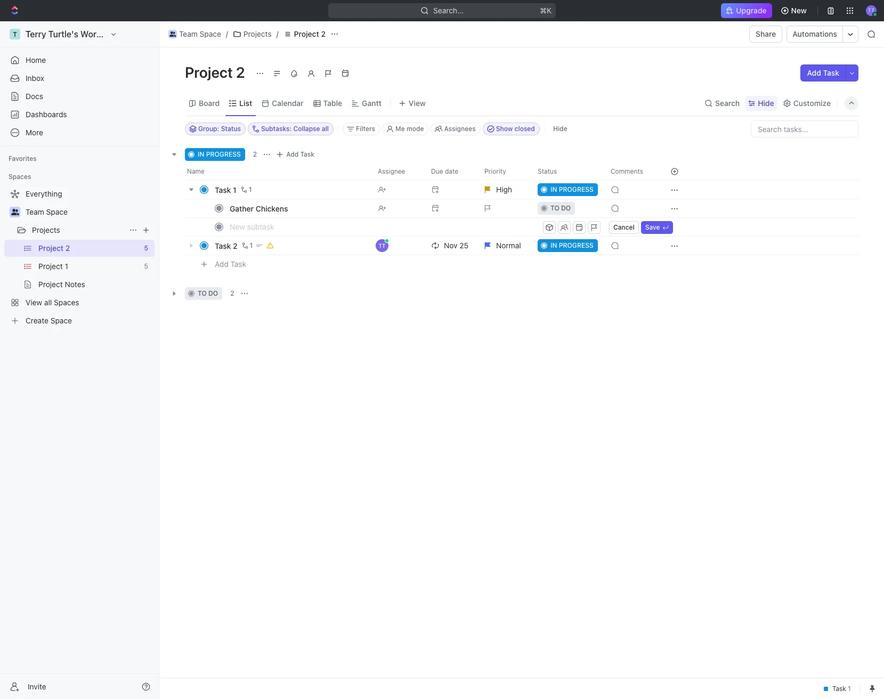 Task type: describe. For each thing, give the bounding box(es) containing it.
show
[[496, 125, 513, 133]]

more
[[26, 128, 43, 137]]

inbox link
[[4, 70, 155, 87]]

customize button
[[780, 96, 835, 111]]

assignee button
[[372, 163, 425, 180]]

create
[[26, 316, 49, 325]]

closed
[[515, 125, 535, 133]]

filters button
[[343, 123, 380, 135]]

mode
[[407, 125, 424, 133]]

due date button
[[425, 163, 478, 180]]

project notes link
[[38, 276, 153, 293]]

home
[[26, 55, 46, 65]]

name
[[187, 167, 205, 175]]

hide inside dropdown button
[[758, 98, 775, 107]]

user group image
[[169, 31, 176, 37]]

in for normal
[[551, 242, 558, 250]]

save button
[[641, 221, 673, 234]]

1 horizontal spatial project 2
[[185, 63, 248, 81]]

5 for project 2
[[144, 244, 148, 252]]

0 vertical spatial all
[[322, 125, 329, 133]]

1 button for task 2
[[240, 241, 255, 251]]

search...
[[434, 6, 464, 15]]

new
[[792, 6, 807, 15]]

priority button
[[478, 163, 532, 180]]

⌘k
[[540, 6, 552, 15]]

status button
[[532, 163, 605, 180]]

name button
[[185, 163, 372, 180]]

status inside dropdown button
[[538, 167, 557, 175]]

0 vertical spatial tt button
[[863, 2, 880, 19]]

1 vertical spatial space
[[46, 207, 68, 217]]

progress for high
[[559, 186, 594, 194]]

docs
[[26, 92, 43, 101]]

view for view
[[409, 98, 426, 107]]

0 vertical spatial in progress
[[198, 150, 241, 158]]

all inside tree
[[44, 298, 52, 307]]

comments
[[611, 167, 644, 175]]

spaces inside tree
[[54, 298, 79, 307]]

upgrade
[[737, 6, 767, 15]]

1 vertical spatial to do
[[198, 290, 218, 298]]

group: status
[[198, 125, 241, 133]]

customize
[[794, 98, 831, 107]]

gather chickens
[[230, 204, 288, 213]]

task down gather
[[215, 241, 231, 250]]

gantt link
[[360, 96, 382, 111]]

1 vertical spatial tt button
[[372, 236, 425, 255]]

calendar
[[272, 98, 304, 107]]

0 vertical spatial team space
[[179, 29, 221, 38]]

t
[[13, 30, 17, 38]]

task down task 2
[[231, 260, 246, 269]]

filters
[[356, 125, 375, 133]]

New subtask text field
[[230, 218, 541, 235]]

1 vertical spatial do
[[209, 290, 218, 298]]

invite
[[28, 682, 46, 691]]

1 horizontal spatial projects
[[244, 29, 272, 38]]

gather chickens link
[[227, 201, 370, 216]]

2 vertical spatial space
[[51, 316, 72, 325]]

2 inside tree
[[65, 244, 70, 253]]

cancel button
[[610, 221, 639, 234]]

project notes
[[38, 280, 85, 289]]

me mode
[[396, 125, 424, 133]]

hide inside button
[[553, 125, 568, 133]]

more button
[[4, 124, 155, 141]]

search
[[716, 98, 740, 107]]

Search tasks... text field
[[752, 121, 859, 137]]

tt for the bottom 'tt' dropdown button
[[379, 243, 386, 249]]

in progress button for normal
[[532, 236, 605, 255]]

high
[[496, 185, 513, 194]]

0 horizontal spatial project 2 link
[[38, 240, 140, 257]]

0 horizontal spatial projects link
[[32, 222, 125, 239]]

view button
[[395, 96, 430, 111]]

upgrade link
[[722, 3, 773, 18]]

board
[[199, 98, 220, 107]]

project 1
[[38, 262, 68, 271]]

share button
[[750, 26, 783, 43]]

workspace
[[81, 29, 125, 39]]

due date
[[431, 167, 459, 175]]

terry turtle's workspace, , element
[[10, 29, 20, 39]]

hide button
[[549, 123, 572, 135]]

view button
[[395, 91, 430, 116]]

list
[[240, 98, 252, 107]]

2 horizontal spatial add task button
[[801, 65, 846, 82]]

1 button for task 1
[[239, 185, 254, 195]]

to inside dropdown button
[[551, 204, 560, 212]]

priority
[[485, 167, 506, 175]]

normal
[[496, 241, 521, 250]]

tt for top 'tt' dropdown button
[[868, 7, 875, 13]]

0 horizontal spatial to
[[198, 290, 207, 298]]

team space inside tree
[[26, 207, 68, 217]]

view all spaces
[[26, 298, 79, 307]]

docs link
[[4, 88, 155, 105]]

create space
[[26, 316, 72, 325]]

home link
[[4, 52, 155, 69]]

search button
[[702, 96, 744, 111]]

chickens
[[256, 204, 288, 213]]

subtasks: collapse all
[[261, 125, 329, 133]]

hide button
[[746, 96, 778, 111]]

comments button
[[605, 163, 658, 180]]



Task type: locate. For each thing, give the bounding box(es) containing it.
project 1 link
[[38, 258, 140, 275]]

add task button up customize
[[801, 65, 846, 82]]

add task down subtasks: collapse all
[[286, 150, 315, 158]]

add up name dropdown button
[[286, 150, 299, 158]]

1 vertical spatial project 2
[[185, 63, 248, 81]]

all right collapse
[[322, 125, 329, 133]]

1 vertical spatial in progress button
[[532, 236, 605, 255]]

do down status dropdown button
[[562, 204, 571, 212]]

add up customize
[[808, 68, 822, 77]]

1 vertical spatial 5
[[144, 262, 148, 270]]

me
[[396, 125, 405, 133]]

0 vertical spatial status
[[221, 125, 241, 133]]

show closed button
[[483, 123, 540, 135]]

view
[[409, 98, 426, 107], [26, 298, 42, 307]]

hide
[[758, 98, 775, 107], [553, 125, 568, 133]]

do
[[562, 204, 571, 212], [209, 290, 218, 298]]

0 horizontal spatial to do
[[198, 290, 218, 298]]

progress down "to do" dropdown button
[[559, 242, 594, 250]]

1 horizontal spatial team space link
[[166, 28, 224, 41]]

0 vertical spatial in
[[198, 150, 204, 158]]

in up name
[[198, 150, 204, 158]]

1 vertical spatial add task button
[[274, 148, 319, 161]]

1 vertical spatial team space
[[26, 207, 68, 217]]

1 horizontal spatial all
[[322, 125, 329, 133]]

1 horizontal spatial view
[[409, 98, 426, 107]]

1 horizontal spatial team
[[179, 29, 198, 38]]

sidebar navigation
[[0, 21, 162, 700]]

group:
[[198, 125, 219, 133]]

in progress down status dropdown button
[[551, 186, 594, 194]]

1 vertical spatial add task
[[286, 150, 315, 158]]

cancel
[[614, 223, 635, 231]]

0 horizontal spatial team
[[26, 207, 44, 217]]

save
[[646, 223, 660, 231]]

task down collapse
[[301, 150, 315, 158]]

1 5 from the top
[[144, 244, 148, 252]]

0 vertical spatial team
[[179, 29, 198, 38]]

progress down the group: status
[[206, 150, 241, 158]]

team space down everything
[[26, 207, 68, 217]]

subtasks:
[[261, 125, 292, 133]]

inbox
[[26, 74, 44, 83]]

task up gather
[[215, 185, 231, 194]]

2
[[321, 29, 326, 38], [236, 63, 245, 81], [253, 150, 257, 158], [233, 241, 238, 250], [65, 244, 70, 253], [230, 290, 234, 298]]

calendar link
[[270, 96, 304, 111]]

in down status dropdown button
[[551, 186, 558, 194]]

projects link
[[230, 28, 274, 41], [32, 222, 125, 239]]

team right user group icon
[[179, 29, 198, 38]]

view up mode at the top
[[409, 98, 426, 107]]

0 horizontal spatial add task
[[215, 260, 246, 269]]

2 vertical spatial add
[[215, 260, 229, 269]]

0 vertical spatial add task button
[[801, 65, 846, 82]]

space right user group icon
[[200, 29, 221, 38]]

0 horizontal spatial tt
[[379, 243, 386, 249]]

to do button
[[532, 199, 605, 218]]

0 vertical spatial tt
[[868, 7, 875, 13]]

to do down status dropdown button
[[551, 204, 571, 212]]

0 horizontal spatial team space link
[[26, 204, 153, 221]]

1 vertical spatial progress
[[559, 186, 594, 194]]

0 vertical spatial team space link
[[166, 28, 224, 41]]

in progress
[[198, 150, 241, 158], [551, 186, 594, 194], [551, 242, 594, 250]]

projects inside tree
[[32, 226, 60, 235]]

0 vertical spatial add task
[[808, 68, 840, 77]]

1 vertical spatial team
[[26, 207, 44, 217]]

status
[[221, 125, 241, 133], [538, 167, 557, 175]]

team space right user group icon
[[179, 29, 221, 38]]

2 in progress button from the top
[[532, 236, 605, 255]]

2 vertical spatial add task
[[215, 260, 246, 269]]

new button
[[777, 2, 814, 19]]

0 vertical spatial progress
[[206, 150, 241, 158]]

favorites
[[9, 155, 37, 163]]

to do
[[551, 204, 571, 212], [198, 290, 218, 298]]

team space
[[179, 29, 221, 38], [26, 207, 68, 217]]

to do down task 2
[[198, 290, 218, 298]]

dashboards
[[26, 110, 67, 119]]

assignees button
[[431, 123, 481, 135]]

automations
[[793, 29, 838, 38]]

0 horizontal spatial /
[[226, 29, 228, 38]]

1 horizontal spatial /
[[277, 29, 279, 38]]

create space link
[[4, 313, 153, 330]]

automations button
[[788, 26, 843, 42]]

status right group: at the left top of page
[[221, 125, 241, 133]]

0 horizontal spatial status
[[221, 125, 241, 133]]

board link
[[197, 96, 220, 111]]

view inside tree
[[26, 298, 42, 307]]

date
[[445, 167, 459, 175]]

1 / from the left
[[226, 29, 228, 38]]

tree
[[4, 186, 155, 330]]

project
[[294, 29, 319, 38], [185, 63, 233, 81], [38, 244, 64, 253], [38, 262, 63, 271], [38, 280, 63, 289]]

add task button down task 2
[[210, 258, 251, 271]]

assignee
[[378, 167, 406, 175]]

add task button
[[801, 65, 846, 82], [274, 148, 319, 161], [210, 258, 251, 271]]

1 vertical spatial team space link
[[26, 204, 153, 221]]

1 vertical spatial spaces
[[54, 298, 79, 307]]

0 horizontal spatial projects
[[32, 226, 60, 235]]

0 horizontal spatial view
[[26, 298, 42, 307]]

project 2 link
[[281, 28, 328, 41], [38, 240, 140, 257]]

view up "create"
[[26, 298, 42, 307]]

me mode button
[[382, 123, 429, 135]]

0 vertical spatial project 2
[[294, 29, 326, 38]]

1 vertical spatial in progress
[[551, 186, 594, 194]]

view for view all spaces
[[26, 298, 42, 307]]

team right user group image
[[26, 207, 44, 217]]

add task for add task button to the bottom
[[215, 260, 246, 269]]

gather
[[230, 204, 254, 213]]

0 vertical spatial in progress button
[[532, 180, 605, 199]]

tree containing everything
[[4, 186, 155, 330]]

spaces
[[9, 173, 31, 181], [54, 298, 79, 307]]

user group image
[[11, 209, 19, 215]]

status up "to do" dropdown button
[[538, 167, 557, 175]]

in progress for normal
[[551, 242, 594, 250]]

everything
[[26, 189, 62, 198]]

2 / from the left
[[277, 29, 279, 38]]

0 vertical spatial project 2 link
[[281, 28, 328, 41]]

task
[[824, 68, 840, 77], [301, 150, 315, 158], [215, 185, 231, 194], [215, 241, 231, 250], [231, 260, 246, 269]]

0 horizontal spatial tt button
[[372, 236, 425, 255]]

1 horizontal spatial team space
[[179, 29, 221, 38]]

1 vertical spatial project 2 link
[[38, 240, 140, 257]]

0 vertical spatial space
[[200, 29, 221, 38]]

in progress button for high
[[532, 180, 605, 199]]

notes
[[65, 280, 85, 289]]

normal button
[[478, 236, 532, 255]]

tree inside sidebar navigation
[[4, 186, 155, 330]]

terry turtle's workspace
[[26, 29, 125, 39]]

task 1
[[215, 185, 237, 194]]

add task button up name dropdown button
[[274, 148, 319, 161]]

2 horizontal spatial add task
[[808, 68, 840, 77]]

1 horizontal spatial do
[[562, 204, 571, 212]]

list link
[[237, 96, 252, 111]]

in down "to do" dropdown button
[[551, 242, 558, 250]]

add task
[[808, 68, 840, 77], [286, 150, 315, 158], [215, 260, 246, 269]]

1 vertical spatial add
[[286, 150, 299, 158]]

0 vertical spatial view
[[409, 98, 426, 107]]

add task down task 2
[[215, 260, 246, 269]]

1 vertical spatial hide
[[553, 125, 568, 133]]

spaces down favorites button
[[9, 173, 31, 181]]

1 horizontal spatial add task button
[[274, 148, 319, 161]]

0 horizontal spatial add task button
[[210, 258, 251, 271]]

1 inside tree
[[65, 262, 68, 271]]

0 vertical spatial projects
[[244, 29, 272, 38]]

terry
[[26, 29, 46, 39]]

1 vertical spatial to
[[198, 290, 207, 298]]

share
[[756, 29, 777, 38]]

1 horizontal spatial project 2 link
[[281, 28, 328, 41]]

spaces down project notes
[[54, 298, 79, 307]]

1 horizontal spatial hide
[[758, 98, 775, 107]]

add task for add task button to the right
[[808, 68, 840, 77]]

table link
[[321, 96, 342, 111]]

collapse
[[294, 125, 320, 133]]

2 vertical spatial in
[[551, 242, 558, 250]]

5
[[144, 244, 148, 252], [144, 262, 148, 270]]

add task up customize
[[808, 68, 840, 77]]

1
[[233, 185, 237, 194], [249, 186, 252, 194], [250, 242, 253, 250], [65, 262, 68, 271]]

table
[[324, 98, 342, 107]]

add for add task button to the bottom
[[215, 260, 229, 269]]

hide right search
[[758, 98, 775, 107]]

0 horizontal spatial hide
[[553, 125, 568, 133]]

2 horizontal spatial add
[[808, 68, 822, 77]]

gantt
[[362, 98, 382, 107]]

add for add task button to the right
[[808, 68, 822, 77]]

0 horizontal spatial spaces
[[9, 173, 31, 181]]

0 vertical spatial add
[[808, 68, 822, 77]]

view inside button
[[409, 98, 426, 107]]

2 vertical spatial in progress
[[551, 242, 594, 250]]

due
[[431, 167, 443, 175]]

progress for normal
[[559, 242, 594, 250]]

in progress down the group: status
[[198, 150, 241, 158]]

in for high
[[551, 186, 558, 194]]

1 button
[[239, 185, 254, 195], [240, 241, 255, 251]]

hide right closed
[[553, 125, 568, 133]]

do inside dropdown button
[[562, 204, 571, 212]]

space down view all spaces
[[51, 316, 72, 325]]

space
[[200, 29, 221, 38], [46, 207, 68, 217], [51, 316, 72, 325]]

to do inside dropdown button
[[551, 204, 571, 212]]

space down everything
[[46, 207, 68, 217]]

1 horizontal spatial to
[[551, 204, 560, 212]]

1 vertical spatial status
[[538, 167, 557, 175]]

1 horizontal spatial tt
[[868, 7, 875, 13]]

favorites button
[[4, 153, 41, 165]]

1 vertical spatial projects link
[[32, 222, 125, 239]]

1 button right task 2
[[240, 241, 255, 251]]

all
[[322, 125, 329, 133], [44, 298, 52, 307]]

progress down status dropdown button
[[559, 186, 594, 194]]

0 vertical spatial do
[[562, 204, 571, 212]]

2 vertical spatial progress
[[559, 242, 594, 250]]

team inside tree
[[26, 207, 44, 217]]

1 vertical spatial view
[[26, 298, 42, 307]]

2 5 from the top
[[144, 262, 148, 270]]

1 vertical spatial projects
[[32, 226, 60, 235]]

1 vertical spatial 1 button
[[240, 241, 255, 251]]

2 vertical spatial project 2
[[38, 244, 70, 253]]

all up 'create space'
[[44, 298, 52, 307]]

turtle's
[[48, 29, 78, 39]]

1 horizontal spatial projects link
[[230, 28, 274, 41]]

everything link
[[4, 186, 153, 203]]

0 horizontal spatial do
[[209, 290, 218, 298]]

1 button up gather
[[239, 185, 254, 195]]

0 vertical spatial to do
[[551, 204, 571, 212]]

dashboards link
[[4, 106, 155, 123]]

view all spaces link
[[4, 294, 153, 311]]

do down task 2
[[209, 290, 218, 298]]

add down task 2
[[215, 260, 229, 269]]

tt button
[[863, 2, 880, 19], [372, 236, 425, 255]]

1 in progress button from the top
[[532, 180, 605, 199]]

high button
[[478, 180, 532, 199]]

0 vertical spatial spaces
[[9, 173, 31, 181]]

2 horizontal spatial project 2
[[294, 29, 326, 38]]

in progress for high
[[551, 186, 594, 194]]

0 vertical spatial projects link
[[230, 28, 274, 41]]

1 horizontal spatial spaces
[[54, 298, 79, 307]]

task 2
[[215, 241, 238, 250]]

progress
[[206, 150, 241, 158], [559, 186, 594, 194], [559, 242, 594, 250]]

1 horizontal spatial add
[[286, 150, 299, 158]]

add
[[808, 68, 822, 77], [286, 150, 299, 158], [215, 260, 229, 269]]

0 vertical spatial to
[[551, 204, 560, 212]]

1 horizontal spatial to do
[[551, 204, 571, 212]]

show closed
[[496, 125, 535, 133]]

1 horizontal spatial tt button
[[863, 2, 880, 19]]

5 for project 1
[[144, 262, 148, 270]]

in progress down "to do" dropdown button
[[551, 242, 594, 250]]

2 vertical spatial add task button
[[210, 258, 251, 271]]

projects
[[244, 29, 272, 38], [32, 226, 60, 235]]

task up customize
[[824, 68, 840, 77]]

0 vertical spatial 1 button
[[239, 185, 254, 195]]

0 horizontal spatial all
[[44, 298, 52, 307]]

1 horizontal spatial status
[[538, 167, 557, 175]]

0 horizontal spatial add
[[215, 260, 229, 269]]

/
[[226, 29, 228, 38], [277, 29, 279, 38]]

assignees
[[444, 125, 476, 133]]

project 2 inside tree
[[38, 244, 70, 253]]

1 vertical spatial in
[[551, 186, 558, 194]]



Task type: vqa. For each thing, say whether or not it's contained in the screenshot.
High in progress DROPDOWN BUTTON
yes



